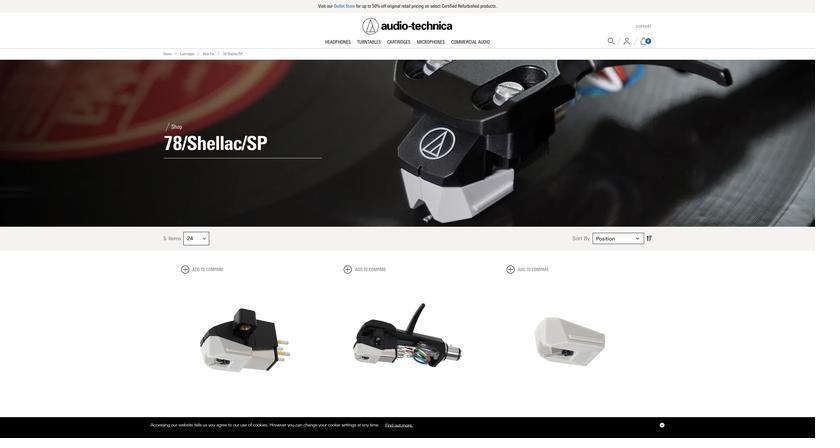 Task type: vqa. For each thing, say whether or not it's contained in the screenshot.
"Add" associated with the AT VM95SP IMAGE
yes



Task type: describe. For each thing, give the bounding box(es) containing it.
at vmn95sp image
[[507, 279, 634, 406]]

0 horizontal spatial cartridges link
[[180, 51, 195, 57]]

certified
[[442, 3, 457, 9]]

commercial audio link
[[448, 39, 493, 45]]

support
[[636, 24, 652, 29]]

view product for at vm95sp "image"
[[228, 416, 261, 422]]

pricing
[[412, 3, 424, 9]]

our for accessing
[[171, 423, 177, 428]]

accessing our website tells us you agree to our use of cookies. however you can change your cookie settings at any time.
[[151, 423, 380, 428]]

commercial audio
[[451, 39, 490, 45]]

best for link
[[203, 51, 214, 57]]

0 link
[[640, 38, 652, 45]]

add to compare button for the 'at vm95sp/h' image
[[344, 266, 386, 274]]

can
[[295, 423, 302, 428]]

home link
[[163, 51, 172, 57]]

by
[[584, 236, 590, 242]]

view product link for at vmn95sp image
[[541, 412, 600, 426]]

turntables
[[357, 39, 381, 45]]

change
[[303, 423, 317, 428]]

turntables link
[[354, 39, 384, 45]]

view for the 'at vm95sp/h' image
[[391, 416, 402, 422]]

breadcrumbs image for best for
[[197, 52, 200, 55]]

2 divider line image from the left
[[634, 37, 638, 45]]

78/shellac/sp for 3rd breadcrumbs image from the left
[[223, 52, 243, 56]]

1 carrat down image from the left
[[203, 237, 206, 240]]

0
[[647, 39, 649, 43]]

0 vertical spatial cartridges link
[[384, 39, 414, 45]]

our for visit
[[327, 3, 333, 9]]

microphones
[[417, 39, 445, 45]]

agree
[[216, 423, 227, 428]]

any
[[362, 423, 369, 428]]

items
[[168, 236, 181, 242]]

headphones
[[325, 39, 351, 45]]

original
[[387, 3, 400, 9]]

store
[[346, 3, 355, 9]]

divider line image
[[163, 123, 171, 131]]

to for at vmn95sp image
[[526, 267, 531, 272]]

product for the 'at vm95sp/h' image
[[404, 416, 424, 422]]

add to compare for the 'at vm95sp/h' image
[[355, 267, 386, 272]]

view product for the 'at vm95sp/h' image
[[391, 416, 424, 422]]

on
[[425, 3, 429, 9]]

outlet store link
[[334, 3, 355, 9]]

outlet
[[334, 3, 345, 9]]

5 items
[[163, 236, 181, 242]]

out
[[395, 423, 401, 428]]

view for at vmn95sp image
[[554, 416, 565, 422]]

headphones link
[[322, 39, 354, 45]]

basket image
[[640, 38, 647, 45]]

select
[[430, 3, 441, 9]]

for
[[210, 52, 214, 56]]

at
[[357, 423, 361, 428]]

microphones link
[[414, 39, 448, 45]]



Task type: locate. For each thing, give the bounding box(es) containing it.
1 view product link from the left
[[215, 412, 275, 426]]

2 view product from the left
[[391, 416, 424, 422]]

1 add from the left
[[192, 267, 200, 272]]

compare for add to compare button associated with at vm95sp "image"
[[206, 267, 223, 272]]

0 vertical spatial cartridges
[[387, 39, 411, 45]]

view product link
[[215, 412, 275, 426], [378, 412, 437, 426], [541, 412, 600, 426]]

0 horizontal spatial compare
[[206, 267, 223, 272]]

set descending direction image
[[647, 235, 652, 243]]

1 compare from the left
[[206, 267, 223, 272]]

sort
[[572, 236, 582, 242]]

view
[[228, 416, 240, 422], [391, 416, 402, 422], [554, 416, 565, 422]]

breadcrumbs image
[[174, 52, 177, 55], [197, 52, 200, 55], [217, 52, 220, 55]]

carrat down image left set descending direction image
[[636, 237, 639, 240]]

our left use
[[233, 423, 239, 428]]

50%-
[[372, 3, 381, 9]]

2 view from the left
[[391, 416, 402, 422]]

to
[[368, 3, 371, 9], [201, 267, 205, 272], [364, 267, 368, 272], [526, 267, 531, 272], [228, 423, 232, 428]]

2 add to compare from the left
[[355, 267, 386, 272]]

support link
[[636, 24, 652, 29]]

carrat down image right items
[[203, 237, 206, 240]]

3 add to compare button from the left
[[507, 266, 549, 274]]

find out more. link
[[380, 420, 418, 430]]

0 horizontal spatial add
[[192, 267, 200, 272]]

1 horizontal spatial cartridges
[[387, 39, 411, 45]]

3 view product link from the left
[[541, 412, 600, 426]]

add to compare for at vmn95sp image
[[518, 267, 549, 272]]

3 view product from the left
[[554, 416, 587, 422]]

1 horizontal spatial add to compare button
[[344, 266, 386, 274]]

2 horizontal spatial add to compare
[[518, 267, 549, 272]]

add to compare button
[[181, 266, 223, 274], [344, 266, 386, 274], [507, 266, 549, 274]]

1 horizontal spatial carrat down image
[[636, 237, 639, 240]]

cookies.
[[253, 423, 268, 428]]

1 horizontal spatial add to compare
[[355, 267, 386, 272]]

78/shellac/sp
[[223, 52, 243, 56], [163, 132, 267, 155]]

audio
[[478, 39, 490, 45]]

cartridges link left best
[[180, 51, 195, 57]]

cookie
[[328, 423, 340, 428]]

product for at vmn95sp image
[[567, 416, 587, 422]]

off
[[381, 3, 386, 9]]

add to compare button for at vmn95sp image
[[507, 266, 549, 274]]

0 horizontal spatial our
[[171, 423, 177, 428]]

cartridges for leftmost cartridges link
[[180, 52, 195, 56]]

find
[[385, 423, 393, 428]]

product
[[241, 416, 261, 422], [404, 416, 424, 422], [567, 416, 587, 422]]

2 product from the left
[[404, 416, 424, 422]]

add for the 'at vm95sp/h' image
[[355, 267, 363, 272]]

carrat down image
[[203, 237, 206, 240], [636, 237, 639, 240]]

2 horizontal spatial view product
[[554, 416, 587, 422]]

2 horizontal spatial view
[[554, 416, 565, 422]]

0 horizontal spatial add to compare button
[[181, 266, 223, 274]]

products.
[[480, 3, 497, 9]]

1 horizontal spatial compare
[[369, 267, 386, 272]]

add for at vm95sp "image"
[[192, 267, 200, 272]]

at vm95sp image
[[181, 279, 308, 406]]

78/shellac/sp for divider line icon at the left top of page
[[163, 132, 267, 155]]

cartridges link
[[384, 39, 414, 45], [180, 51, 195, 57]]

0 horizontal spatial breadcrumbs image
[[174, 52, 177, 55]]

sort by
[[572, 236, 590, 242]]

cartridges down store logo
[[387, 39, 411, 45]]

add to compare for at vm95sp "image"
[[192, 267, 223, 272]]

1 you from the left
[[208, 423, 215, 428]]

time.
[[370, 423, 379, 428]]

1 horizontal spatial view
[[391, 416, 402, 422]]

2 add to compare button from the left
[[344, 266, 386, 274]]

1 horizontal spatial product
[[404, 416, 424, 422]]

us
[[203, 423, 207, 428]]

1 add to compare from the left
[[192, 267, 223, 272]]

1 horizontal spatial cartridges link
[[384, 39, 414, 45]]

1 divider line image from the left
[[617, 37, 621, 45]]

more.
[[402, 423, 413, 428]]

1 horizontal spatial view product link
[[378, 412, 437, 426]]

you right us
[[208, 423, 215, 428]]

2 you from the left
[[287, 423, 294, 428]]

tells
[[194, 423, 202, 428]]

0 horizontal spatial view product
[[228, 416, 261, 422]]

breadcrumbs image for cartridges
[[174, 52, 177, 55]]

2 horizontal spatial our
[[327, 3, 333, 9]]

compare
[[206, 267, 223, 272], [369, 267, 386, 272], [532, 267, 549, 272]]

add for at vmn95sp image
[[518, 267, 525, 272]]

2 horizontal spatial product
[[567, 416, 587, 422]]

you
[[208, 423, 215, 428], [287, 423, 294, 428]]

3 breadcrumbs image from the left
[[217, 52, 220, 55]]

3 add to compare from the left
[[518, 267, 549, 272]]

3 add from the left
[[518, 267, 525, 272]]

for
[[356, 3, 361, 9]]

breadcrumbs image right for
[[217, 52, 220, 55]]

of
[[248, 423, 252, 428]]

view product link for the 'at vm95sp/h' image
[[378, 412, 437, 426]]

you left can
[[287, 423, 294, 428]]

cartridges
[[387, 39, 411, 45], [180, 52, 195, 56]]

1 vertical spatial 78/shellac/sp
[[163, 132, 267, 155]]

0 horizontal spatial view
[[228, 416, 240, 422]]

1 horizontal spatial breadcrumbs image
[[197, 52, 200, 55]]

0 horizontal spatial carrat down image
[[203, 237, 206, 240]]

best
[[203, 52, 209, 56]]

2 add from the left
[[355, 267, 363, 272]]

your
[[319, 423, 327, 428]]

0 horizontal spatial cartridges
[[180, 52, 195, 56]]

breadcrumbs image right home
[[174, 52, 177, 55]]

use
[[240, 423, 247, 428]]

cartridges left best
[[180, 52, 195, 56]]

website
[[178, 423, 193, 428]]

1 breadcrumbs image from the left
[[174, 52, 177, 55]]

add to compare button for at vm95sp "image"
[[181, 266, 223, 274]]

view product for at vmn95sp image
[[554, 416, 587, 422]]

2 horizontal spatial view product link
[[541, 412, 600, 426]]

add to compare
[[192, 267, 223, 272], [355, 267, 386, 272], [518, 267, 549, 272]]

0 horizontal spatial product
[[241, 416, 261, 422]]

2 horizontal spatial breadcrumbs image
[[217, 52, 220, 55]]

2 horizontal spatial compare
[[532, 267, 549, 272]]

view product
[[228, 416, 261, 422], [391, 416, 424, 422], [554, 416, 587, 422]]

add
[[192, 267, 200, 272], [355, 267, 363, 272], [518, 267, 525, 272]]

product for at vm95sp "image"
[[241, 416, 261, 422]]

0 horizontal spatial view product link
[[215, 412, 275, 426]]

home
[[163, 52, 172, 56]]

1 add to compare button from the left
[[181, 266, 223, 274]]

0 horizontal spatial you
[[208, 423, 215, 428]]

1 horizontal spatial our
[[233, 423, 239, 428]]

up
[[362, 3, 367, 9]]

compare for add to compare button corresponding to at vmn95sp image
[[532, 267, 549, 272]]

cartridges link down store logo
[[384, 39, 414, 45]]

1 view from the left
[[228, 416, 240, 422]]

1 vertical spatial cartridges link
[[180, 51, 195, 57]]

view product link for at vm95sp "image"
[[215, 412, 275, 426]]

our
[[327, 3, 333, 9], [171, 423, 177, 428], [233, 423, 239, 428]]

2 horizontal spatial add to compare button
[[507, 266, 549, 274]]

commercial
[[451, 39, 477, 45]]

settings
[[341, 423, 356, 428]]

compare for the 'at vm95sp/h' image add to compare button
[[369, 267, 386, 272]]

store logo image
[[363, 18, 453, 35]]

1 horizontal spatial divider line image
[[634, 37, 638, 45]]

1 product from the left
[[241, 416, 261, 422]]

to for the 'at vm95sp/h' image
[[364, 267, 368, 272]]

cross image
[[660, 424, 663, 427]]

divider line image right magnifying glass icon
[[617, 37, 621, 45]]

find out more.
[[385, 423, 413, 428]]

3 compare from the left
[[532, 267, 549, 272]]

to for at vm95sp "image"
[[201, 267, 205, 272]]

accessing
[[151, 423, 170, 428]]

2 horizontal spatial add
[[518, 267, 525, 272]]

1 horizontal spatial you
[[287, 423, 294, 428]]

2 view product link from the left
[[378, 412, 437, 426]]

retail
[[402, 3, 411, 9]]

2 carrat down image from the left
[[636, 237, 639, 240]]

cartridges for the top cartridges link
[[387, 39, 411, 45]]

shop
[[171, 123, 182, 131]]

magnifying glass image
[[608, 38, 615, 45]]

however
[[269, 423, 286, 428]]

our left website
[[171, 423, 177, 428]]

refurbished
[[458, 3, 479, 9]]

breadcrumbs image left best
[[197, 52, 200, 55]]

78/shellac/sp image
[[0, 60, 815, 227]]

1 horizontal spatial add
[[355, 267, 363, 272]]

best for
[[203, 52, 214, 56]]

view for at vm95sp "image"
[[228, 416, 240, 422]]

1 view product from the left
[[228, 416, 261, 422]]

visit our outlet store for up to 50%-off original retail pricing on select certified refurbished products.
[[318, 3, 497, 9]]

divider line image
[[617, 37, 621, 45], [634, 37, 638, 45]]

5
[[163, 236, 166, 242]]

2 breadcrumbs image from the left
[[197, 52, 200, 55]]

visit
[[318, 3, 326, 9]]

0 horizontal spatial divider line image
[[617, 37, 621, 45]]

1 horizontal spatial view product
[[391, 416, 424, 422]]

1 vertical spatial cartridges
[[180, 52, 195, 56]]

0 horizontal spatial add to compare
[[192, 267, 223, 272]]

0 vertical spatial 78/shellac/sp
[[223, 52, 243, 56]]

3 view from the left
[[554, 416, 565, 422]]

3 product from the left
[[567, 416, 587, 422]]

our right visit
[[327, 3, 333, 9]]

at vm95sp/h image
[[344, 279, 471, 406]]

2 compare from the left
[[369, 267, 386, 272]]

divider line image left "basket" icon
[[634, 37, 638, 45]]



